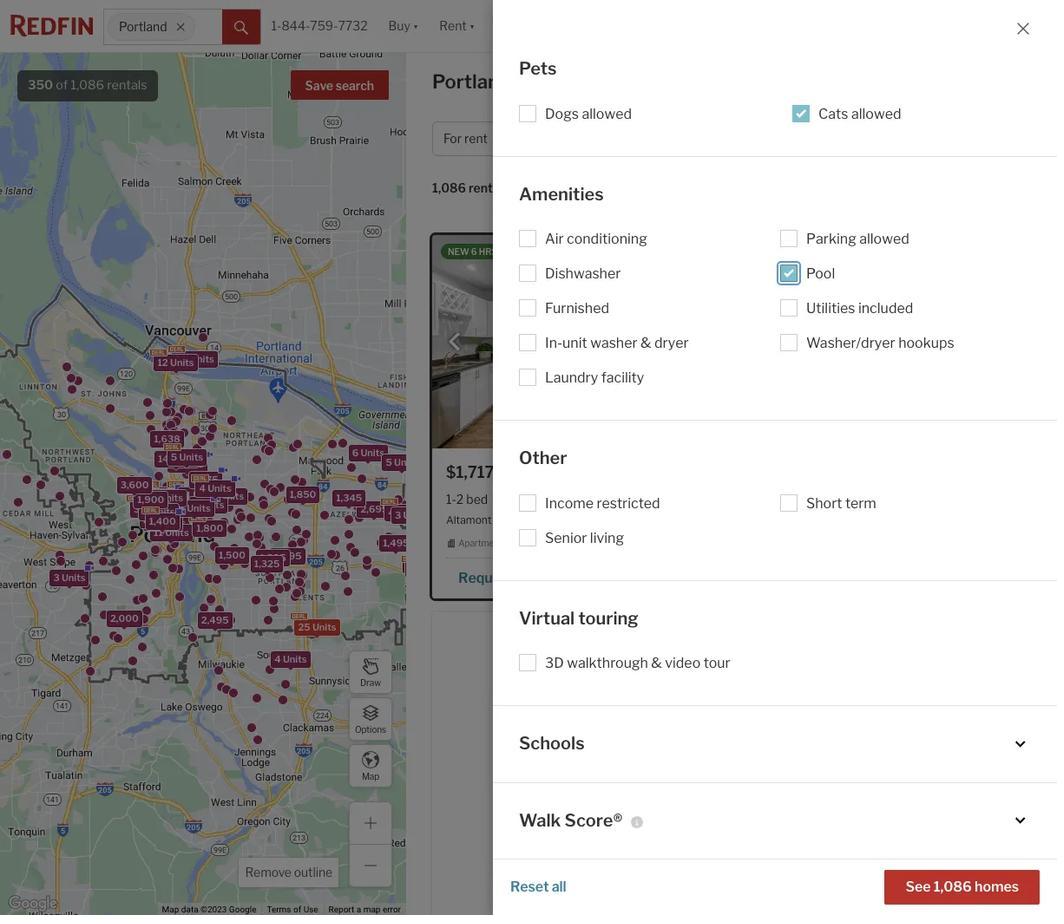 Task type: describe. For each thing, give the bounding box(es) containing it.
2 up lofts
[[814, 492, 822, 507]]

2,495
[[201, 614, 229, 626]]

air conditioning
[[545, 231, 647, 247]]

recommended button
[[559, 180, 663, 197]]

48 units
[[142, 505, 181, 517]]

walk score® link
[[519, 809, 1031, 833]]

new for new 7 hrs ago
[[754, 247, 776, 257]]

alta art tower apartments
[[753, 892, 889, 905]]

income restricted
[[545, 495, 660, 512]]

units
[[522, 538, 542, 549]]

all
[[552, 879, 567, 896]]

virtual touring
[[519, 608, 639, 629]]

1,800
[[196, 523, 223, 535]]

1 horizontal spatial apartments
[[831, 892, 889, 905]]

1-2 bed for 722-1,271 sq ft
[[753, 492, 794, 507]]

flats
[[773, 514, 797, 527]]

14 units
[[158, 453, 195, 465]]

new 7 hrs ago
[[754, 247, 824, 257]]

alder
[[914, 892, 940, 905]]

new 6 hrs ago
[[448, 247, 519, 257]]

apartment 25 units match
[[458, 538, 569, 549]]

ago for new 6 hrs ago
[[499, 247, 519, 257]]

request a tour for (503) 343-5603
[[764, 570, 860, 587]]

portland,
[[957, 892, 1001, 905]]

of for terms
[[293, 905, 301, 915]]

2,695
[[361, 504, 388, 516]]

portland apartments for rent
[[432, 70, 703, 93]]

unit
[[563, 335, 587, 352]]

creek
[[602, 514, 631, 527]]

/mo
[[507, 464, 536, 482]]

request a tour for (971) 377-5056
[[458, 570, 554, 587]]

sq for 1,650
[[616, 492, 630, 507]]

ft for 475-1,114 sq ft
[[933, 870, 943, 884]]

map
[[363, 905, 381, 915]]

a for (503) 343-5603
[[822, 570, 829, 587]]

750-1,650 sq ft
[[553, 492, 642, 507]]

97086
[[743, 514, 777, 527]]

2 horizontal spatial 3 units
[[395, 510, 427, 522]]

request for (503)
[[764, 570, 819, 587]]

3d
[[545, 655, 564, 672]]

virtual
[[519, 608, 575, 629]]

facility
[[601, 370, 644, 386]]

remove outline button
[[239, 859, 339, 888]]

touring
[[578, 608, 639, 629]]

dishwasher
[[545, 266, 621, 282]]

1,345
[[336, 492, 362, 504]]

3d walkthrough & video tour
[[545, 655, 731, 672]]

1 horizontal spatial 3 units
[[134, 503, 166, 515]]

| for | 9701 se johnson creek blvd, happy valley, or 97086
[[512, 514, 514, 527]]

ft for 722-1,271 sq ft
[[933, 492, 942, 507]]

1,086 inside button
[[934, 879, 972, 896]]

for rent
[[444, 131, 488, 146]]

2 vertical spatial 12 units
[[149, 517, 186, 529]]

350 of 1,086 rentals
[[28, 77, 147, 93]]

for
[[444, 131, 462, 146]]

16 units
[[146, 493, 183, 505]]

deal for new 7 hrs ago
[[845, 247, 869, 257]]

25 inside the "map" region
[[298, 621, 311, 633]]

altamont
[[446, 514, 492, 527]]

allowed for cats allowed
[[851, 105, 902, 122]]

1 horizontal spatial 25
[[509, 538, 520, 549]]

759-
[[310, 19, 338, 33]]

hrs for 7
[[785, 247, 803, 257]]

0 vertical spatial 7
[[778, 247, 783, 257]]

search
[[336, 78, 374, 93]]

map data ©2023 google
[[162, 905, 256, 915]]

| for | 1510 sw alder st, portland, or 97205
[[863, 892, 866, 905]]

laundry
[[545, 370, 598, 386]]

2 up altamont
[[456, 492, 464, 507]]

dryer
[[654, 335, 689, 352]]

1 vertical spatial or
[[1003, 892, 1018, 905]]

©2023
[[201, 905, 227, 915]]

(503) 343-5603
[[895, 570, 1005, 587]]

washer/dryer hookups
[[806, 335, 955, 352]]

see 1,086 homes button
[[885, 871, 1040, 905]]

377-
[[628, 570, 659, 587]]

1,086 inside 1,086 rentals • sort : recommended
[[432, 181, 466, 196]]

2 horizontal spatial 3
[[395, 510, 401, 522]]

$1,717+
[[446, 464, 503, 482]]

johnson
[[559, 514, 600, 527]]

amenities
[[519, 184, 604, 204]]

9701
[[516, 514, 542, 527]]

altamont summit
[[446, 514, 532, 527]]

reset all button
[[510, 871, 567, 905]]

0 horizontal spatial a
[[357, 905, 361, 915]]

(971) 377-5056
[[592, 570, 697, 587]]

1510
[[868, 892, 892, 905]]

7732
[[338, 19, 368, 33]]

see
[[906, 879, 931, 896]]

1- up summit
[[498, 492, 508, 507]]

1-2 bath for 750-1,650 sq ft
[[498, 492, 543, 507]]

map region
[[0, 0, 596, 916]]

14
[[158, 453, 169, 465]]

(503) 343-5603 link
[[878, 562, 1015, 592]]

2 down "1,900"
[[143, 514, 149, 526]]

remove portland image
[[176, 22, 186, 32]]

1,086 rentals • sort : recommended
[[432, 181, 649, 197]]

data
[[181, 905, 198, 915]]

4 units down 16 units
[[143, 506, 175, 518]]

bed for 750-1,650 sq ft
[[466, 492, 488, 507]]

0 vertical spatial 1,086
[[71, 77, 104, 93]]

20 units
[[176, 354, 214, 366]]

1 vertical spatial 2 units
[[143, 514, 175, 526]]

0 vertical spatial 2 units
[[133, 498, 165, 510]]

4 units down 25 units
[[275, 654, 307, 666]]

rent
[[464, 131, 488, 146]]

2 up summit
[[508, 492, 515, 507]]

1- up lofts
[[804, 492, 814, 507]]

2 up asa
[[763, 492, 770, 507]]

outline
[[294, 865, 332, 880]]

0 horizontal spatial apartments
[[515, 70, 625, 93]]

19
[[207, 490, 218, 503]]

map for map
[[362, 771, 379, 782]]

reset all
[[510, 879, 567, 896]]

1-844-759-7732 link
[[271, 19, 368, 33]]

•
[[518, 182, 522, 197]]

request a tour button for (503) 343-5603
[[753, 564, 878, 590]]

$1,717+ /mo
[[446, 464, 536, 482]]

washer/dryer
[[806, 335, 896, 352]]

walk score®
[[519, 810, 623, 831]]

asa
[[753, 514, 771, 527]]

in-unit washer & dryer
[[545, 335, 689, 352]]

senior living
[[545, 530, 624, 546]]

1,114
[[887, 870, 915, 884]]

20
[[176, 354, 188, 366]]

report a map error link
[[329, 905, 401, 915]]

remove outline
[[245, 865, 332, 880]]

google image
[[4, 893, 62, 916]]

submit search image
[[234, 21, 248, 34]]

1 horizontal spatial 3
[[134, 503, 140, 515]]

cats allowed
[[819, 105, 902, 122]]

1,850
[[290, 489, 316, 501]]

1- up 97086
[[753, 492, 763, 507]]

1,395
[[260, 552, 286, 565]]

4 units up 7 units
[[199, 483, 232, 495]]

| 9701 se johnson creek blvd, happy valley, or 97086
[[512, 514, 777, 527]]



Task type: vqa. For each thing, say whether or not it's contained in the screenshot.
722-1,271 sq ft
yes



Task type: locate. For each thing, give the bounding box(es) containing it.
0 horizontal spatial of
[[56, 77, 68, 93]]

bath
[[518, 492, 543, 507], [824, 492, 850, 507]]

ago for new 7 hrs ago
[[805, 247, 824, 257]]

1-2 bed up asa
[[753, 492, 794, 507]]

0 horizontal spatial 25
[[298, 621, 311, 633]]

a
[[516, 570, 524, 587], [822, 570, 829, 587], [357, 905, 361, 915]]

2 bath from the left
[[824, 492, 850, 507]]

1 vertical spatial rentals
[[469, 181, 509, 196]]

bath up lofts
[[824, 492, 850, 507]]

request down the asa flats & lofts
[[764, 570, 819, 587]]

air
[[545, 231, 564, 247]]

of right 350
[[56, 77, 68, 93]]

1 horizontal spatial request
[[764, 570, 819, 587]]

request a tour button
[[446, 564, 573, 590], [753, 564, 878, 590]]

ft up | 9701 se johnson creek blvd, happy valley, or 97086
[[633, 492, 642, 507]]

12 down '48'
[[149, 517, 160, 529]]

ago up pool
[[805, 247, 824, 257]]

1-2 bed up altamont
[[446, 492, 488, 507]]

apartments down 475- at the bottom right
[[831, 892, 889, 905]]

1 1-2 bed from the left
[[446, 492, 488, 507]]

1,500
[[219, 549, 246, 561]]

1 vertical spatial 1,086
[[432, 181, 466, 196]]

apartments up the dogs
[[515, 70, 625, 93]]

a for (971) 377-5056
[[516, 570, 524, 587]]

1 vertical spatial 25
[[298, 621, 311, 633]]

portland for portland
[[119, 19, 167, 34]]

1,900
[[137, 494, 164, 506]]

11 left 7 units
[[182, 490, 191, 502]]

2 left '48'
[[133, 498, 139, 510]]

1 hrs from the left
[[479, 247, 497, 257]]

terms
[[267, 905, 291, 915]]

0 horizontal spatial hrs
[[479, 247, 497, 257]]

new for new 6 hrs ago
[[448, 247, 469, 257]]

0 vertical spatial map
[[362, 771, 379, 782]]

1 bed from the left
[[466, 492, 488, 507]]

0 horizontal spatial bath
[[518, 492, 543, 507]]

0 horizontal spatial 3
[[53, 572, 60, 584]]

sq for 1,271
[[917, 492, 930, 507]]

rentals right 350
[[107, 77, 147, 93]]

25 left units
[[509, 538, 520, 549]]

tour for (503)
[[832, 570, 860, 587]]

score®
[[565, 810, 623, 831]]

1,271
[[886, 492, 914, 507]]

0 vertical spatial of
[[56, 77, 68, 93]]

2 deal from the left
[[845, 247, 869, 257]]

rentals
[[107, 77, 147, 93], [469, 181, 509, 196]]

map for map data ©2023 google
[[162, 905, 179, 915]]

request for (971)
[[458, 570, 514, 587]]

report
[[329, 905, 354, 915]]

1 request from the left
[[458, 570, 514, 587]]

ago left air at the top right
[[499, 247, 519, 257]]

1 horizontal spatial rentals
[[469, 181, 509, 196]]

1 horizontal spatial deal
[[845, 247, 869, 257]]

0 horizontal spatial 3 units
[[53, 572, 85, 584]]

1 vertical spatial 12 units
[[174, 489, 211, 501]]

video
[[665, 655, 701, 672]]

units
[[190, 354, 214, 366], [170, 357, 194, 369], [361, 447, 385, 459], [179, 451, 203, 464], [171, 453, 195, 465], [394, 456, 418, 468], [180, 458, 204, 471], [208, 483, 232, 495], [187, 489, 211, 501], [158, 489, 182, 501], [193, 490, 217, 502], [220, 490, 244, 503], [151, 491, 175, 503], [159, 493, 183, 505], [155, 497, 179, 509], [141, 498, 165, 510], [200, 499, 224, 511], [187, 502, 211, 515], [142, 503, 166, 515], [157, 505, 181, 517], [151, 506, 175, 518], [397, 507, 421, 519], [152, 508, 176, 520], [403, 510, 427, 522], [151, 514, 175, 526], [155, 517, 179, 529], [162, 517, 186, 529], [165, 527, 189, 539], [415, 559, 439, 571], [417, 564, 441, 576], [62, 572, 85, 584], [312, 621, 336, 633], [283, 654, 307, 666]]

1-
[[271, 19, 282, 33], [446, 492, 456, 507], [498, 492, 508, 507], [753, 492, 763, 507], [804, 492, 814, 507]]

of
[[56, 77, 68, 93], [293, 905, 301, 915]]

lofts
[[810, 514, 836, 527]]

(503)
[[895, 570, 931, 587]]

4
[[199, 483, 206, 495], [143, 506, 149, 518], [388, 507, 395, 519], [275, 654, 281, 666]]

0 horizontal spatial request
[[458, 570, 514, 587]]

0 horizontal spatial 1-2 bed
[[446, 492, 488, 507]]

use
[[304, 905, 318, 915]]

1 vertical spatial 7
[[193, 499, 198, 511]]

deal for new 6 hrs ago
[[539, 247, 563, 257]]

1 vertical spatial 12
[[174, 489, 185, 501]]

allowed right "parking" in the top right of the page
[[860, 231, 910, 247]]

homes
[[975, 879, 1019, 896]]

save search button
[[290, 70, 389, 100]]

1 horizontal spatial bath
[[824, 492, 850, 507]]

1 horizontal spatial |
[[863, 892, 866, 905]]

0 vertical spatial or
[[726, 514, 741, 527]]

1 vertical spatial |
[[863, 892, 866, 905]]

1 horizontal spatial 11
[[182, 490, 191, 502]]

or left 97205
[[1003, 892, 1018, 905]]

short
[[806, 495, 842, 512]]

1,325
[[254, 558, 280, 570]]

4 units
[[199, 483, 232, 495], [143, 506, 175, 518], [388, 507, 421, 519], [275, 654, 307, 666]]

7 units
[[193, 499, 224, 511]]

allowed for dogs allowed
[[582, 105, 632, 122]]

25
[[509, 538, 520, 549], [298, 621, 311, 633]]

terms of use
[[267, 905, 318, 915]]

0 vertical spatial 12 units
[[157, 357, 194, 369]]

favorite button checkbox
[[992, 840, 1015, 863]]

photo of 9701 se johnson creek blvd, happy valley, or 97086 image
[[432, 235, 722, 449]]

25 down 2,095
[[298, 621, 311, 633]]

or right valley, at right
[[726, 514, 741, 527]]

11 units down 1,575
[[182, 490, 217, 502]]

7 inside the "map" region
[[193, 499, 198, 511]]

allowed for parking allowed
[[860, 231, 910, 247]]

options
[[355, 724, 386, 735]]

2 1-2 bath from the left
[[804, 492, 850, 507]]

0 vertical spatial apartments
[[515, 70, 625, 93]]

tour right video in the bottom of the page
[[704, 655, 731, 672]]

1 horizontal spatial new
[[754, 247, 776, 257]]

722-
[[859, 492, 886, 507]]

1 horizontal spatial or
[[1003, 892, 1018, 905]]

| left 1510
[[863, 892, 866, 905]]

11 down 48 units
[[154, 527, 163, 539]]

request a tour button down lofts
[[753, 564, 878, 590]]

1-2 bath up lofts
[[804, 492, 850, 507]]

match
[[544, 538, 569, 549]]

0 horizontal spatial request a tour button
[[446, 564, 573, 590]]

bath up 9701
[[518, 492, 543, 507]]

5 units up 48 units
[[143, 491, 175, 503]]

allowed right cats
[[851, 105, 902, 122]]

11 units down 48 units
[[154, 527, 189, 539]]

remove
[[245, 865, 292, 880]]

2 vertical spatial &
[[651, 655, 662, 672]]

0 vertical spatial 11 units
[[182, 490, 217, 502]]

previous button image
[[446, 334, 464, 351]]

bed up altamont
[[466, 492, 488, 507]]

map inside the map button
[[362, 771, 379, 782]]

map button
[[349, 745, 392, 788]]

2 vertical spatial 12
[[149, 517, 160, 529]]

1,450
[[164, 497, 190, 509]]

0 horizontal spatial request a tour
[[458, 570, 554, 587]]

1-2 bed for 750-1,650 sq ft
[[446, 492, 488, 507]]

5 units
[[171, 451, 203, 464], [386, 456, 418, 468], [171, 458, 204, 471], [143, 491, 175, 503]]

laundry facility
[[545, 370, 644, 386]]

2 ago from the left
[[805, 247, 824, 257]]

map down options
[[362, 771, 379, 782]]

of left use in the bottom left of the page
[[293, 905, 301, 915]]

1 bath from the left
[[518, 492, 543, 507]]

25 units
[[298, 621, 336, 633]]

0 horizontal spatial or
[[726, 514, 741, 527]]

1-2 bath for 722-1,271 sq ft
[[804, 492, 850, 507]]

hrs
[[479, 247, 497, 257], [785, 247, 803, 257]]

12 up 48 units
[[174, 489, 185, 501]]

4 units right 2,695
[[388, 507, 421, 519]]

hrs left air at the top right
[[479, 247, 497, 257]]

a down lofts
[[822, 570, 829, 587]]

valley,
[[693, 514, 723, 527]]

0 vertical spatial &
[[641, 335, 651, 352]]

0 vertical spatial 11
[[182, 490, 191, 502]]

deal up dishwasher
[[539, 247, 563, 257]]

1 new from the left
[[448, 247, 469, 257]]

2 1-2 bed from the left
[[753, 492, 794, 507]]

draw button
[[349, 651, 392, 694]]

0 horizontal spatial 1-2 bath
[[498, 492, 543, 507]]

1 horizontal spatial 1-2 bath
[[804, 492, 850, 507]]

sq for 1,114
[[917, 870, 931, 884]]

0 horizontal spatial deal
[[539, 247, 563, 257]]

rentals inside 1,086 rentals • sort : recommended
[[469, 181, 509, 196]]

2 horizontal spatial 1,086
[[934, 879, 972, 896]]

bed for 722-1,271 sq ft
[[773, 492, 794, 507]]

5 units right the 14
[[171, 451, 203, 464]]

allowed right the dogs
[[582, 105, 632, 122]]

1,495
[[383, 537, 409, 549]]

1 vertical spatial map
[[162, 905, 179, 915]]

request a tour button down apartment 25 units match
[[446, 564, 573, 590]]

2 vertical spatial 1,086
[[934, 879, 972, 896]]

save
[[305, 78, 333, 93]]

summit
[[494, 514, 532, 527]]

2 request a tour from the left
[[764, 570, 860, 587]]

1 horizontal spatial 1,086
[[432, 181, 466, 196]]

rentals left •
[[469, 181, 509, 196]]

844-
[[282, 19, 310, 33]]

1 horizontal spatial request a tour
[[764, 570, 860, 587]]

or
[[726, 514, 741, 527], [1003, 892, 1018, 905]]

new
[[448, 247, 469, 257], [754, 247, 776, 257]]

apartment
[[458, 538, 503, 549]]

2 request a tour button from the left
[[753, 564, 878, 590]]

1 horizontal spatial map
[[362, 771, 379, 782]]

hrs left "parking" in the top right of the page
[[785, 247, 803, 257]]

happy
[[659, 514, 691, 527]]

& for 3d walkthrough & video tour
[[651, 655, 662, 672]]

16
[[146, 493, 157, 505]]

0 horizontal spatial 1,086
[[71, 77, 104, 93]]

1 1-2 bath from the left
[[498, 492, 543, 507]]

1 vertical spatial 11 units
[[154, 527, 189, 539]]

1 vertical spatial 11
[[154, 527, 163, 539]]

0 horizontal spatial portland
[[119, 19, 167, 34]]

12 units down 1,575
[[174, 489, 211, 501]]

5056
[[659, 570, 697, 587]]

2 bed from the left
[[773, 492, 794, 507]]

request a tour down lofts
[[764, 570, 860, 587]]

1- up altamont
[[446, 492, 456, 507]]

portland up rent at the top
[[432, 70, 511, 93]]

2 request from the left
[[764, 570, 819, 587]]

st,
[[942, 892, 955, 905]]

& left video in the bottom of the page
[[651, 655, 662, 672]]

photo of 1200 nw marshall st, portland, or 97209 image
[[739, 235, 1029, 449]]

7
[[778, 247, 783, 257], [193, 499, 198, 511]]

48
[[142, 505, 155, 517]]

portland for portland apartments for rent
[[432, 70, 511, 93]]

included
[[858, 300, 914, 317]]

5
[[171, 451, 177, 464], [386, 456, 392, 468], [171, 458, 178, 471], [143, 491, 149, 503]]

0 horizontal spatial bed
[[466, 492, 488, 507]]

0 vertical spatial 25
[[509, 538, 520, 549]]

5 units up 2,695
[[386, 456, 418, 468]]

5 units up 1,575
[[171, 458, 204, 471]]

bed up flats
[[773, 492, 794, 507]]

deal up utilities included
[[845, 247, 869, 257]]

0 horizontal spatial rentals
[[107, 77, 147, 93]]

1 horizontal spatial portland
[[432, 70, 511, 93]]

475-1,114 sq ft
[[859, 870, 943, 884]]

1 horizontal spatial request a tour button
[[753, 564, 878, 590]]

of for 350
[[56, 77, 68, 93]]

1 vertical spatial apartments
[[831, 892, 889, 905]]

map
[[362, 771, 379, 782], [162, 905, 179, 915]]

tour for (971)
[[527, 570, 554, 587]]

1,638
[[154, 433, 180, 446]]

see 1,086 homes
[[906, 879, 1019, 896]]

0 horizontal spatial 11
[[154, 527, 163, 539]]

1 deal from the left
[[539, 247, 563, 257]]

| left 9701
[[512, 514, 514, 527]]

reset
[[510, 879, 549, 896]]

12 left 20 at the left top of page
[[157, 357, 168, 369]]

tour
[[527, 570, 554, 587], [832, 570, 860, 587], [704, 655, 731, 672]]

dogs allowed
[[545, 105, 632, 122]]

1 horizontal spatial a
[[516, 570, 524, 587]]

0 horizontal spatial 7
[[193, 499, 198, 511]]

bath for 750-
[[518, 492, 543, 507]]

350
[[28, 77, 53, 93]]

request down "apartment"
[[458, 570, 514, 587]]

1 horizontal spatial ago
[[805, 247, 824, 257]]

343-
[[934, 570, 967, 587]]

(971)
[[592, 570, 625, 587]]

3,600
[[120, 479, 149, 491]]

1 horizontal spatial 1-2 bed
[[753, 492, 794, 507]]

walk
[[519, 810, 561, 831]]

a left map
[[357, 905, 361, 915]]

report a map error
[[329, 905, 401, 915]]

0 vertical spatial portland
[[119, 19, 167, 34]]

1,086
[[71, 77, 104, 93], [432, 181, 466, 196], [934, 879, 972, 896]]

6
[[471, 247, 477, 257], [352, 447, 359, 459], [178, 502, 185, 515], [144, 508, 150, 520], [147, 517, 153, 529], [406, 559, 413, 571], [409, 564, 415, 576]]

1,400
[[149, 516, 176, 528]]

| 1510 sw alder st, portland, or 97205
[[863, 892, 1054, 905]]

1 vertical spatial &
[[800, 514, 808, 527]]

& left dryer
[[641, 335, 651, 352]]

2 horizontal spatial tour
[[832, 570, 860, 587]]

a down apartment 25 units match
[[516, 570, 524, 587]]

bath for 722-
[[824, 492, 850, 507]]

ft right see
[[933, 870, 943, 884]]

portland left remove portland image
[[119, 19, 167, 34]]

1 ago from the left
[[499, 247, 519, 257]]

0 horizontal spatial map
[[162, 905, 179, 915]]

1 horizontal spatial bed
[[773, 492, 794, 507]]

475-
[[859, 870, 887, 884]]

sq up creek
[[616, 492, 630, 507]]

1- right the 'submit search' icon at left
[[271, 19, 282, 33]]

ft for 750-1,650 sq ft
[[633, 492, 642, 507]]

sq up alder at bottom
[[917, 870, 931, 884]]

2 horizontal spatial a
[[822, 570, 829, 587]]

1 vertical spatial of
[[293, 905, 301, 915]]

0 horizontal spatial tour
[[527, 570, 554, 587]]

0 vertical spatial |
[[512, 514, 514, 527]]

12 units up 1,638
[[157, 357, 194, 369]]

map left data
[[162, 905, 179, 915]]

tour down lofts
[[832, 570, 860, 587]]

1 horizontal spatial tour
[[704, 655, 731, 672]]

ft right 1,271
[[933, 492, 942, 507]]

2 new from the left
[[754, 247, 776, 257]]

& right flats
[[800, 514, 808, 527]]

sq right 1,271
[[917, 492, 930, 507]]

tour down units
[[527, 570, 554, 587]]

12 units
[[157, 357, 194, 369], [174, 489, 211, 501], [149, 517, 186, 529]]

1 horizontal spatial 7
[[778, 247, 783, 257]]

1 request a tour button from the left
[[446, 564, 573, 590]]

0 horizontal spatial new
[[448, 247, 469, 257]]

1 request a tour from the left
[[458, 570, 554, 587]]

short term
[[806, 495, 877, 512]]

0 horizontal spatial ago
[[499, 247, 519, 257]]

request a tour button for (971) 377-5056
[[446, 564, 573, 590]]

0 vertical spatial rentals
[[107, 77, 147, 93]]

7 left "parking" in the top right of the page
[[778, 247, 783, 257]]

19 units
[[207, 490, 244, 503]]

1-2 bath up summit
[[498, 492, 543, 507]]

0 horizontal spatial |
[[512, 514, 514, 527]]

7 right 1,450
[[193, 499, 198, 511]]

photo of 1510 sw alder st, portland, or 97205 image
[[739, 613, 1029, 826]]

12 units down 48 units
[[149, 517, 186, 529]]

1 vertical spatial portland
[[432, 70, 511, 93]]

1 horizontal spatial hrs
[[785, 247, 803, 257]]

& for asa flats & lofts
[[800, 514, 808, 527]]

favorite button image
[[992, 840, 1015, 863]]

0 vertical spatial 12
[[157, 357, 168, 369]]

2 hrs from the left
[[785, 247, 803, 257]]

request a tour down apartment 25 units match
[[458, 570, 554, 587]]

hrs for 6
[[479, 247, 497, 257]]

1 horizontal spatial of
[[293, 905, 301, 915]]



